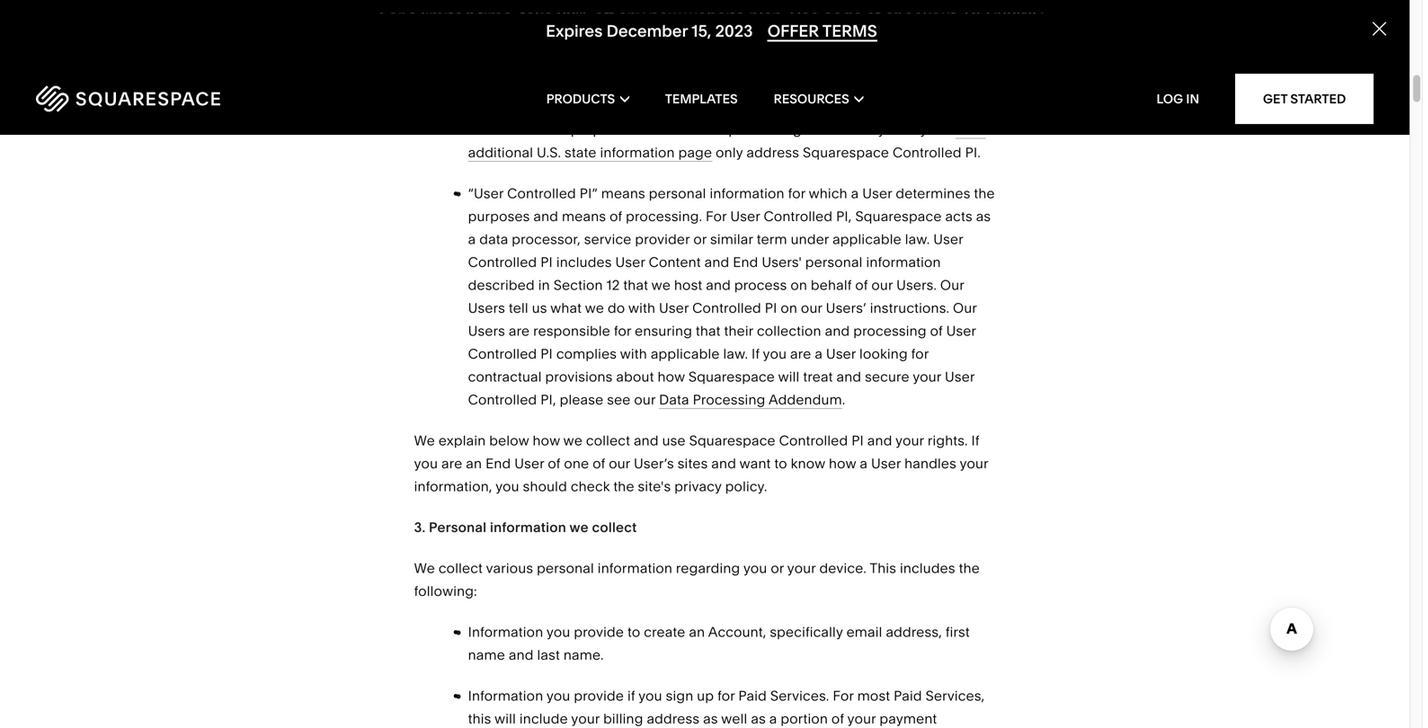 Task type: describe. For each thing, give the bounding box(es) containing it.
user down acts
[[934, 231, 964, 248]]

user up similar
[[731, 208, 761, 225]]

2 horizontal spatial how
[[829, 456, 857, 472]]

offer
[[768, 20, 820, 40]]

the inside "user controlled pi" means personal information for which a user determines the purposes and means of processing. for user controlled pi, squarespace acts as a data processor, service provider or similar term under applicable law. user controlled pi includes user content and end users' personal information described in section 12 that we host and process on behalf of our users. our users tell us what we do with user controlled pi on our users' instructions. our users are responsible for ensuring that their collection and processing of user controlled pi complies with applicable law. if you are a user looking for contractual provisions about how squarespace will treat and secure your user controlled pi, please see our
[[974, 185, 996, 202]]

.
[[843, 392, 846, 409]]

and up .
[[837, 369, 862, 386]]

address inside information you provide if you sign up for paid services. for most paid services, this will include your billing address as well as a portion of your paymen
[[647, 711, 700, 728]]

as inside "user controlled pi" means personal information for which a user determines the purposes and means of processing. for user controlled pi, squarespace acts as a data processor, service provider or similar term under applicable law. user controlled pi includes user content and end users' personal information described in section 12 that we host and process on behalf of our users. our users tell us what we do with user controlled pi on our users' instructions. our users are responsible for ensuring that their collection and processing of user controlled pi complies with applicable law. if you are a user looking for contractual provisions about how squarespace will treat and secure your user controlled pi, please see our
[[977, 208, 991, 225]]

our down about
[[634, 392, 656, 409]]

services,
[[926, 688, 985, 705]]

global
[[550, 12, 591, 28]]

know
[[791, 456, 826, 472]]

1 horizontal spatial applicable
[[833, 231, 902, 248]]

user up "12"
[[616, 254, 646, 271]]

an inside information you provide to create an account, specifically email address, first name and last name.
[[689, 624, 705, 641]]

this inside information you provide if you sign up for paid services. for most paid services, this will include your billing address as well as a portion of your paymen
[[468, 711, 492, 728]]

provider
[[635, 231, 690, 248]]

few
[[917, 0, 940, 6]]

1 vertical spatial in
[[1187, 91, 1200, 107]]

and right sites
[[712, 456, 737, 472]]

for down only address squarespace controlled pi.
[[788, 185, 806, 202]]

templates
[[665, 91, 738, 107]]

1 paid from the left
[[739, 688, 767, 705]]

include
[[520, 711, 568, 728]]

for down do
[[614, 323, 632, 340]]

various
[[486, 561, 534, 577]]

terms
[[823, 20, 878, 40]]

collection
[[757, 323, 822, 340]]

our down behalf
[[801, 300, 823, 317]]

offer terms
[[768, 20, 878, 40]]

user up ensuring
[[659, 300, 689, 317]]

december
[[607, 20, 688, 40]]

order
[[730, 12, 765, 28]]

2 paid from the left
[[894, 688, 923, 705]]

expires
[[546, 20, 603, 40]]

pi" for means
[[637, 99, 655, 115]]

your inside we collect various personal information regarding you or your device. this includes the following:
[[788, 561, 816, 577]]

squarespace inside with respect to personal information in squarespace's possession, we play a few different roles under global data privacy laws. in order to understand your and squarespace's obligations, it's important to understand the difference between squarespace controlled pi and user controlled pi.
[[414, 58, 501, 74]]

a inside we explain below how we collect and use squarespace controlled pi and your rights. if you are an end user of one of our user's sites and want to know how a user handles your information, you should check the site's privacy policy.
[[860, 456, 868, 472]]

pi inside we explain below how we collect and use squarespace controlled pi and your rights. if you are an end user of one of our user's sites and want to know how a user handles your information, you should check the site's privacy policy.
[[852, 433, 864, 449]]

0 horizontal spatial as
[[703, 711, 718, 728]]

user left handles
[[872, 456, 902, 472]]

it's
[[594, 35, 612, 51]]

processing. inside "user controlled pi" means personal information for which a user determines the purposes and means of processing. for user controlled pi, squarespace acts as a data processor, service provider or similar term under applicable law. user controlled pi includes user content and end users' personal information described in section 12 that we host and process on behalf of our users. our users tell us what we do with user controlled pi on our users' instructions. our users are responsible for ensuring that their collection and processing of user controlled pi complies with applicable law. if you are a user looking for contractual provisions about how squarespace will treat and secure your user controlled pi, please see our
[[626, 208, 703, 225]]

purposes inside "squarespace controlled pi" means personal information for which squarespace determines the purposes and means of processing. this privacy policy and
[[571, 122, 633, 138]]

0 horizontal spatial that
[[624, 277, 649, 294]]

squarespace up processing
[[689, 369, 775, 386]]

to right order
[[769, 12, 782, 28]]

controlled up the term
[[764, 208, 833, 225]]

how inside "user controlled pi" means personal information for which a user determines the purposes and means of processing. for user controlled pi, squarespace acts as a data processor, service provider or similar term under applicable law. user controlled pi includes user content and end users' personal information described in section 12 that we host and process on behalf of our users. our users tell us what we do with user controlled pi on our users' instructions. our users are responsible for ensuring that their collection and processing of user controlled pi complies with applicable law. if you are a user looking for contractual provisions about how squarespace will treat and secure your user controlled pi, please see our
[[658, 369, 685, 386]]

treat
[[804, 369, 833, 386]]

sign
[[666, 688, 694, 705]]

name
[[468, 647, 505, 664]]

policy.
[[726, 479, 768, 495]]

specifically
[[770, 624, 843, 641]]

1 vertical spatial that
[[696, 323, 721, 340]]

behalf
[[811, 277, 852, 294]]

this additional u.s. state information page
[[468, 122, 986, 161]]

1 horizontal spatial as
[[751, 711, 766, 728]]

information down should
[[490, 520, 567, 536]]

explain
[[439, 433, 486, 449]]

a inside information you provide if you sign up for paid services. for most paid services, this will include your billing address as well as a portion of your paymen
[[770, 711, 778, 728]]

of right "one"
[[593, 456, 606, 472]]

information you provide to create an account, specifically email address, first name and last name.
[[468, 624, 974, 664]]

a down only address squarespace controlled pi.
[[851, 185, 859, 202]]

to inside we explain below how we collect and use squarespace controlled pi and your rights. if you are an end user of one of our user's sites and want to know how a user handles your information, you should check the site's privacy policy.
[[775, 456, 788, 472]]

roles
[[473, 12, 505, 28]]

u.s.
[[537, 145, 561, 161]]

controlled down obligations,
[[504, 58, 573, 74]]

"squarespace
[[468, 99, 560, 115]]

2 horizontal spatial are
[[791, 346, 812, 363]]

secure
[[865, 369, 910, 386]]

1 vertical spatial applicable
[[651, 346, 720, 363]]

templates link
[[665, 63, 738, 135]]

includes inside "user controlled pi" means personal information for which a user determines the purposes and means of processing. for user controlled pi, squarespace acts as a data processor, service provider or similar term under applicable law. user controlled pi includes user content and end users' personal information described in section 12 that we host and process on behalf of our users. our users tell us what we do with user controlled pi on our users' instructions. our users are responsible for ensuring that their collection and processing of user controlled pi complies with applicable law. if you are a user looking for contractual provisions about how squarespace will treat and secure your user controlled pi, please see our
[[557, 254, 612, 271]]

state
[[565, 145, 597, 161]]

log             in link
[[1157, 91, 1200, 107]]

offer terms link
[[768, 20, 878, 42]]

resources
[[774, 91, 850, 107]]

user down the instructions.
[[947, 323, 977, 340]]

pi inside with respect to personal information in squarespace's possession, we play a few different roles under global data privacy laws. in order to understand your and squarespace's obligations, it's important to understand the difference between squarespace controlled pi and user controlled pi.
[[577, 58, 589, 74]]

please
[[560, 392, 604, 409]]

laws.
[[678, 12, 711, 28]]

looking
[[860, 346, 908, 363]]

1 vertical spatial pi,
[[541, 392, 556, 409]]

and down the 'users'' at the top right of page
[[825, 323, 850, 340]]

your down most
[[848, 711, 876, 728]]

name.
[[564, 647, 604, 664]]

information inside with respect to personal information in squarespace's possession, we play a few different roles under global data privacy laws. in order to understand your and squarespace's obligations, it's important to understand the difference between squarespace controlled pi and user controlled pi.
[[578, 0, 653, 6]]

controlled up described
[[468, 254, 537, 271]]

and left templates link at the top of the page
[[637, 122, 661, 138]]

to down laws.
[[683, 35, 696, 51]]

0 vertical spatial our
[[941, 277, 965, 294]]

your down rights.
[[960, 456, 989, 472]]

and up the between
[[896, 12, 921, 28]]

of left "one"
[[548, 456, 561, 472]]

we for we collect various personal information regarding you or your device. this includes the following:
[[414, 561, 435, 577]]

1 vertical spatial on
[[781, 300, 798, 317]]

purposes inside "user controlled pi" means personal information for which a user determines the purposes and means of processing. for user controlled pi, squarespace acts as a data processor, service provider or similar term under applicable law. user controlled pi includes user content and end users' personal information described in section 12 that we host and process on behalf of our users. our users tell us what we do with user controlled pi on our users' instructions. our users are responsible for ensuring that their collection and processing of user controlled pi complies with applicable law. if you are a user looking for contractual provisions about how squarespace will treat and secure your user controlled pi, please see our
[[468, 208, 530, 225]]

and down it's
[[593, 58, 618, 74]]

15,
[[692, 20, 712, 40]]

if inside we explain below how we collect and use squarespace controlled pi and your rights. if you are an end user of one of our user's sites and want to know how a user handles your information, you should check the site's privacy policy.
[[972, 433, 980, 449]]

different
[[414, 12, 469, 28]]

information down only
[[710, 185, 785, 202]]

0 vertical spatial are
[[509, 323, 530, 340]]

processing. inside "squarespace controlled pi" means personal information for which squarespace determines the purposes and means of processing. this privacy policy and
[[729, 122, 805, 138]]

will inside information you provide if you sign up for paid services. for most paid services, this will include your billing address as well as a portion of your paymen
[[495, 711, 516, 728]]

user up should
[[515, 456, 545, 472]]

get started
[[1264, 91, 1347, 107]]

we down check
[[570, 520, 589, 536]]

portion
[[781, 711, 828, 728]]

end inside we explain below how we collect and use squarespace controlled pi and your rights. if you are an end user of one of our user's sites and want to know how a user handles your information, you should check the site's privacy policy.
[[486, 456, 511, 472]]

1 horizontal spatial address
[[747, 145, 800, 161]]

we left do
[[585, 300, 605, 317]]

your inside "user controlled pi" means personal information for which a user determines the purposes and means of processing. for user controlled pi, squarespace acts as a data processor, service provider or similar term under applicable law. user controlled pi includes user content and end users' personal information described in section 12 that we host and process on behalf of our users. our users tell us what we do with user controlled pi on our users' instructions. our users are responsible for ensuring that their collection and processing of user controlled pi complies with applicable law. if you are a user looking for contractual provisions about how squarespace will treat and secure your user controlled pi, please see our
[[913, 369, 942, 386]]

controlled down policy
[[893, 145, 962, 161]]

should
[[523, 479, 567, 495]]

pi. inside with respect to personal information in squarespace's possession, we play a few different roles under global data privacy laws. in order to understand your and squarespace's obligations, it's important to understand the difference between squarespace controlled pi and user controlled pi.
[[727, 58, 742, 74]]

expires december 15, 2023
[[546, 20, 753, 40]]

of up the 'users'' at the top right of page
[[856, 277, 868, 294]]

this additional u.s. state information page link
[[468, 122, 986, 162]]

processor,
[[512, 231, 581, 248]]

play
[[875, 0, 902, 6]]

use
[[663, 433, 686, 449]]

an inside we explain below how we collect and use squarespace controlled pi and your rights. if you are an end user of one of our user's sites and want to know how a user handles your information, you should check the site's privacy policy.
[[466, 456, 482, 472]]

0 vertical spatial pi,
[[837, 208, 852, 225]]

us
[[532, 300, 547, 317]]

you right if
[[639, 688, 663, 705]]

squarespace inside "squarespace controlled pi" means personal information for which squarespace determines the purposes and means of processing. this privacy policy and
[[908, 99, 994, 115]]

controlled inside "squarespace controlled pi" means personal information for which squarespace determines the purposes and means of processing. this privacy policy and
[[564, 99, 633, 115]]

only address squarespace controlled pi.
[[713, 145, 981, 161]]

and inside information you provide to create an account, specifically email address, first name and last name.
[[509, 647, 534, 664]]

check
[[571, 479, 610, 495]]

only
[[716, 145, 743, 161]]

squarespace left acts
[[856, 208, 942, 225]]

controlled down 'contractual'
[[468, 392, 537, 409]]

services.
[[771, 688, 830, 705]]

create
[[644, 624, 686, 641]]

personal up behalf
[[806, 254, 863, 271]]

of up service
[[610, 208, 623, 225]]

page
[[679, 145, 713, 161]]

data inside with respect to personal information in squarespace's possession, we play a few different roles under global data privacy laws. in order to understand your and squarespace's obligations, it's important to understand the difference between squarespace controlled pi and user controlled pi.
[[595, 12, 624, 28]]

process
[[735, 277, 787, 294]]

service
[[584, 231, 632, 248]]

0 vertical spatial with
[[629, 300, 656, 317]]

which for a
[[809, 185, 848, 202]]

additional
[[468, 145, 534, 161]]

privacy inside with respect to personal information in squarespace's possession, we play a few different roles under global data privacy laws. in order to understand your and squarespace's obligations, it's important to understand the difference between squarespace controlled pi and user controlled pi.
[[627, 12, 675, 28]]

site's
[[638, 479, 671, 495]]

users'
[[826, 300, 867, 317]]

squarespace logo link
[[36, 85, 304, 112]]

email
[[847, 624, 883, 641]]

term
[[757, 231, 788, 248]]

obligations,
[[514, 35, 590, 51]]

will inside "user controlled pi" means personal information for which a user determines the purposes and means of processing. for user controlled pi, squarespace acts as a data processor, service provider or similar term under applicable law. user controlled pi includes user content and end users' personal information described in section 12 that we host and process on behalf of our users. our users tell us what we do with user controlled pi on our users' instructions. our users are responsible for ensuring that their collection and processing of user controlled pi complies with applicable law. if you are a user looking for contractual provisions about how squarespace will treat and secure your user controlled pi, please see our
[[779, 369, 800, 386]]

this inside "squarespace controlled pi" means personal information for which squarespace determines the purposes and means of processing. this privacy policy and
[[808, 122, 835, 138]]

controlled down the u.s.
[[507, 185, 576, 202]]

under inside "user controlled pi" means personal information for which a user determines the purposes and means of processing. for user controlled pi, squarespace acts as a data processor, service provider or similar term under applicable law. user controlled pi includes user content and end users' personal information described in section 12 that we host and process on behalf of our users. our users tell us what we do with user controlled pi on our users' instructions. our users are responsible for ensuring that their collection and processing of user controlled pi complies with applicable law. if you are a user looking for contractual provisions about how squarespace will treat and secure your user controlled pi, please see our
[[791, 231, 829, 248]]

and down secure
[[868, 433, 893, 449]]

the inside "squarespace controlled pi" means personal information for which squarespace determines the purposes and means of processing. this privacy policy and
[[547, 122, 568, 138]]

address,
[[886, 624, 943, 641]]

the inside we explain below how we collect and use squarespace controlled pi and your rights. if you are an end user of one of our user's sites and want to know how a user handles your information, you should check the site's privacy policy.
[[614, 479, 635, 495]]

you left should
[[496, 479, 520, 495]]

following:
[[414, 583, 477, 600]]

our left users.
[[872, 277, 893, 294]]

your up handles
[[896, 433, 925, 449]]

3. personal information we collect
[[414, 520, 637, 536]]

0 horizontal spatial understand
[[699, 35, 774, 51]]

1 horizontal spatial pi.
[[966, 145, 981, 161]]

squarespace down privacy
[[803, 145, 890, 161]]

1 vertical spatial with
[[620, 346, 648, 363]]

users.
[[897, 277, 937, 294]]

determines inside "user controlled pi" means personal information for which a user determines the purposes and means of processing. for user controlled pi, squarespace acts as a data processor, service provider or similar term under applicable law. user controlled pi includes user content and end users' personal information described in section 12 that we host and process on behalf of our users. our users tell us what we do with user controlled pi on our users' instructions. our users are responsible for ensuring that their collection and processing of user controlled pi complies with applicable law. if you are a user looking for contractual provisions about how squarespace will treat and secure your user controlled pi, please see our
[[896, 185, 971, 202]]

and up user's
[[634, 433, 659, 449]]

products
[[547, 91, 615, 107]]

processing
[[693, 392, 766, 409]]

data processing addendum link
[[659, 392, 843, 409]]

information up users.
[[867, 254, 941, 271]]

up
[[697, 688, 714, 705]]

information for information you provide to create an account, specifically email address, first name and last name.
[[468, 624, 544, 641]]

2 users from the top
[[468, 323, 505, 340]]

we inside with respect to personal information in squarespace's possession, we play a few different roles under global data privacy laws. in order to understand your and squarespace's obligations, it's important to understand the difference between squarespace controlled pi and user controlled pi.
[[852, 0, 871, 6]]

to up roles
[[500, 0, 513, 6]]

content
[[649, 254, 701, 271]]

includes inside we collect various personal information regarding you or your device. this includes the following:
[[900, 561, 956, 577]]

controlled up 'contractual'
[[468, 346, 537, 363]]

of inside "squarespace controlled pi" means personal information for which squarespace determines the purposes and means of processing. this privacy policy and
[[713, 122, 725, 138]]

you up include
[[547, 688, 571, 705]]

most
[[858, 688, 891, 705]]

get started link
[[1236, 74, 1374, 124]]



Task type: locate. For each thing, give the bounding box(es) containing it.
1 vertical spatial determines
[[896, 185, 971, 202]]

0 vertical spatial pi"
[[637, 99, 655, 115]]

to inside information you provide to create an account, specifically email address, first name and last name.
[[628, 624, 641, 641]]

and left last
[[509, 647, 534, 664]]

0 vertical spatial pi.
[[727, 58, 742, 74]]

personal
[[429, 520, 487, 536]]

pi" inside "user controlled pi" means personal information for which a user determines the purposes and means of processing. for user controlled pi, squarespace acts as a data processor, service provider or similar term under applicable law. user controlled pi includes user content and end users' personal information described in section 12 that we host and process on behalf of our users. our users tell us what we do with user controlled pi on our users' instructions. our users are responsible for ensuring that their collection and processing of user controlled pi complies with applicable law. if you are a user looking for contractual provisions about how squarespace will treat and secure your user controlled pi, please see our
[[580, 185, 598, 202]]

addendum
[[769, 392, 843, 409]]

for
[[845, 99, 862, 115], [788, 185, 806, 202], [614, 323, 632, 340], [912, 346, 929, 363], [718, 688, 735, 705]]

you inside "user controlled pi" means personal information for which a user determines the purposes and means of processing. for user controlled pi, squarespace acts as a data processor, service provider or similar term under applicable law. user controlled pi includes user content and end users' personal information described in section 12 that we host and process on behalf of our users. our users tell us what we do with user controlled pi on our users' instructions. our users are responsible for ensuring that their collection and processing of user controlled pi complies with applicable law. if you are a user looking for contractual provisions about how squarespace will treat and secure your user controlled pi, please see our
[[763, 346, 787, 363]]

1 vertical spatial law.
[[724, 346, 748, 363]]

under inside with respect to personal information in squarespace's possession, we play a few different roles under global data privacy laws. in order to understand your and squarespace's obligations, it's important to understand the difference between squarespace controlled pi and user controlled pi.
[[509, 12, 547, 28]]

1 horizontal spatial end
[[733, 254, 759, 271]]

1 vertical spatial information
[[468, 688, 544, 705]]

collect inside we collect various personal information regarding you or your device. this includes the following:
[[439, 561, 483, 577]]

or left similar
[[694, 231, 707, 248]]

information up privacy
[[767, 99, 842, 115]]

what
[[551, 300, 582, 317]]

0 horizontal spatial paid
[[739, 688, 767, 705]]

controlled
[[504, 58, 573, 74], [654, 58, 723, 74], [564, 99, 633, 115], [893, 145, 962, 161], [507, 185, 576, 202], [764, 208, 833, 225], [468, 254, 537, 271], [693, 300, 762, 317], [468, 346, 537, 363], [468, 392, 537, 409], [779, 433, 849, 449]]

on down users'
[[791, 277, 808, 294]]

last
[[537, 647, 560, 664]]

this inside this additional u.s. state information page
[[959, 122, 983, 138]]

information inside we collect various personal information regarding you or your device. this includes the following:
[[598, 561, 673, 577]]

pi,
[[837, 208, 852, 225], [541, 392, 556, 409]]

this
[[808, 122, 835, 138], [870, 561, 897, 577]]

0 vertical spatial collect
[[586, 433, 631, 449]]

pi" inside "squarespace controlled pi" means personal information for which squarespace determines the purposes and means of processing. this privacy policy and
[[637, 99, 655, 115]]

for inside information you provide if you sign up for paid services. for most paid services, this will include your billing address as well as a portion of your paymen
[[833, 688, 854, 705]]

1 horizontal spatial purposes
[[571, 122, 633, 138]]

in inside "user controlled pi" means personal information for which a user determines the purposes and means of processing. for user controlled pi, squarespace acts as a data processor, service provider or similar term under applicable law. user controlled pi includes user content and end users' personal information described in section 12 that we host and process on behalf of our users. our users tell us what we do with user controlled pi on our users' instructions. our users are responsible for ensuring that their collection and processing of user controlled pi complies with applicable law. if you are a user looking for contractual provisions about how squarespace will treat and secure your user controlled pi, please see our
[[539, 277, 550, 294]]

or inside "user controlled pi" means personal information for which a user determines the purposes and means of processing. for user controlled pi, squarespace acts as a data processor, service provider or similar term under applicable law. user controlled pi includes user content and end users' personal information described in section 12 that we host and process on behalf of our users. our users tell us what we do with user controlled pi on our users' instructions. our users are responsible for ensuring that their collection and processing of user controlled pi complies with applicable law. if you are a user looking for contractual provisions about how squarespace will treat and secure your user controlled pi, please see our
[[694, 231, 707, 248]]

0 vertical spatial an
[[466, 456, 482, 472]]

provide inside information you provide to create an account, specifically email address, first name and last name.
[[574, 624, 624, 641]]

"user
[[468, 185, 504, 202]]

end down similar
[[733, 254, 759, 271]]

in right log
[[1187, 91, 1200, 107]]

that left their on the top
[[696, 323, 721, 340]]

you right regarding
[[744, 561, 768, 577]]

resources button
[[774, 63, 864, 135]]

0 vertical spatial data
[[595, 12, 624, 28]]

important
[[616, 35, 679, 51]]

2023
[[716, 20, 753, 40]]

provide for to
[[574, 624, 624, 641]]

sites
[[678, 456, 708, 472]]

end inside "user controlled pi" means personal information for which a user determines the purposes and means of processing. for user controlled pi, squarespace acts as a data processor, service provider or similar term under applicable law. user controlled pi includes user content and end users' personal information described in section 12 that we host and process on behalf of our users. our users tell us what we do with user controlled pi on our users' instructions. our users are responsible for ensuring that their collection and processing of user controlled pi complies with applicable law. if you are a user looking for contractual provisions about how squarespace will treat and secure your user controlled pi, please see our
[[733, 254, 759, 271]]

data up it's
[[595, 12, 624, 28]]

that right "12"
[[624, 277, 649, 294]]

described
[[468, 277, 535, 294]]

1 vertical spatial address
[[647, 711, 700, 728]]

2 horizontal spatial as
[[977, 208, 991, 225]]

1 vertical spatial this
[[870, 561, 897, 577]]

personal inside we collect various personal information regarding you or your device. this includes the following:
[[537, 561, 594, 577]]

handles
[[905, 456, 957, 472]]

0 vertical spatial purposes
[[571, 122, 633, 138]]

0 vertical spatial includes
[[557, 254, 612, 271]]

controlled up templates
[[654, 58, 723, 74]]

to
[[500, 0, 513, 6], [769, 12, 782, 28], [683, 35, 696, 51], [775, 456, 788, 472], [628, 624, 641, 641]]

pi
[[577, 58, 589, 74], [541, 254, 553, 271], [765, 300, 778, 317], [541, 346, 553, 363], [852, 433, 864, 449]]

1 horizontal spatial data
[[595, 12, 624, 28]]

which inside "squarespace controlled pi" means personal information for which squarespace determines the purposes and means of processing. this privacy policy and
[[866, 99, 905, 115]]

collect up "one"
[[586, 433, 631, 449]]

to left create
[[628, 624, 641, 641]]

how up data
[[658, 369, 685, 386]]

0 vertical spatial law.
[[906, 231, 930, 248]]

1 horizontal spatial for
[[833, 688, 854, 705]]

well
[[722, 711, 748, 728]]

0 vertical spatial provide
[[574, 624, 624, 641]]

we up "one"
[[564, 433, 583, 449]]

a up treat
[[815, 346, 823, 363]]

we inside we explain below how we collect and use squarespace controlled pi and your rights. if you are an end user of one of our user's sites and want to know how a user handles your information, you should check the site's privacy policy.
[[564, 433, 583, 449]]

1 vertical spatial which
[[809, 185, 848, 202]]

how
[[658, 369, 685, 386], [533, 433, 560, 449], [829, 456, 857, 472]]

in
[[656, 0, 668, 6], [539, 277, 550, 294]]

or inside we collect various personal information regarding you or your device. this includes the following:
[[771, 561, 784, 577]]

1 horizontal spatial that
[[696, 323, 721, 340]]

0 horizontal spatial under
[[509, 12, 547, 28]]

0 vertical spatial in
[[656, 0, 668, 6]]

0 vertical spatial for
[[706, 208, 727, 225]]

1 vertical spatial in
[[539, 277, 550, 294]]

1 vertical spatial data
[[480, 231, 509, 248]]

the inside with respect to personal information in squarespace's possession, we play a few different roles under global data privacy laws. in order to understand your and squarespace's obligations, it's important to understand the difference between squarespace controlled pi and user controlled pi.
[[778, 35, 799, 51]]

1 vertical spatial this
[[468, 711, 492, 728]]

policy
[[889, 122, 928, 138]]

1 vertical spatial collect
[[592, 520, 637, 536]]

information inside information you provide if you sign up for paid services. for most paid services, this will include your billing address as well as a portion of your paymen
[[468, 688, 544, 705]]

0 vertical spatial this
[[959, 122, 983, 138]]

information,
[[414, 479, 493, 495]]

0 vertical spatial on
[[791, 277, 808, 294]]

for
[[706, 208, 727, 225], [833, 688, 854, 705]]

1 horizontal spatial determines
[[896, 185, 971, 202]]

determines up acts
[[896, 185, 971, 202]]

user down 'important'
[[621, 58, 651, 74]]

0 horizontal spatial this
[[468, 711, 492, 728]]

personal inside with respect to personal information in squarespace's possession, we play a few different roles under global data privacy laws. in order to understand your and squarespace's obligations, it's important to understand the difference between squarespace controlled pi and user controlled pi.
[[517, 0, 574, 6]]

with respect to personal information in squarespace's possession, we play a few different roles under global data privacy laws. in order to understand your and squarespace's obligations, it's important to understand the difference between squarespace controlled pi and user controlled pi.
[[414, 0, 943, 74]]

pi, down only address squarespace controlled pi.
[[837, 208, 852, 225]]

1 horizontal spatial understand
[[785, 12, 860, 28]]

2 information from the top
[[468, 688, 544, 705]]

our inside we explain below how we collect and use squarespace controlled pi and your rights. if you are an end user of one of our user's sites and want to know how a user handles your information, you should check the site's privacy policy.
[[609, 456, 631, 472]]

1 information from the top
[[468, 624, 544, 641]]

pi, left please
[[541, 392, 556, 409]]

3.
[[414, 520, 426, 536]]

between
[[873, 35, 930, 51]]

we collect various personal information regarding you or your device. this includes the following:
[[414, 561, 984, 600]]

or left the device.
[[771, 561, 784, 577]]

user inside with respect to personal information in squarespace's possession, we play a few different roles under global data privacy laws. in order to understand your and squarespace's obligations, it's important to understand the difference between squarespace controlled pi and user controlled pi.
[[621, 58, 651, 74]]

0 horizontal spatial in
[[539, 277, 550, 294]]

data
[[595, 12, 624, 28], [480, 231, 509, 248]]

under up users'
[[791, 231, 829, 248]]

1 horizontal spatial if
[[972, 433, 980, 449]]

do
[[608, 300, 625, 317]]

in inside with respect to personal information in squarespace's possession, we play a few different roles under global data privacy laws. in order to understand your and squarespace's obligations, it's important to understand the difference between squarespace controlled pi and user controlled pi.
[[714, 12, 726, 28]]

rights.
[[928, 433, 968, 449]]

information inside "squarespace controlled pi" means personal information for which squarespace determines the purposes and means of processing. this privacy policy and
[[767, 99, 842, 115]]

squarespace inside we explain below how we collect and use squarespace controlled pi and your rights. if you are an end user of one of our user's sites and want to know how a user handles your information, you should check the site's privacy policy.
[[690, 433, 776, 449]]

understand down the possession,
[[785, 12, 860, 28]]

purposes up state
[[571, 122, 633, 138]]

billing
[[604, 711, 644, 728]]

0 horizontal spatial this
[[808, 122, 835, 138]]

host
[[675, 277, 703, 294]]

squarespace logo image
[[36, 85, 220, 112]]

this right the device.
[[870, 561, 897, 577]]

1 horizontal spatial this
[[870, 561, 897, 577]]

1 vertical spatial we
[[414, 561, 435, 577]]

for inside "squarespace controlled pi" means personal information for which squarespace determines the purposes and means of processing. this privacy policy and
[[845, 99, 862, 115]]

acts
[[946, 208, 973, 225]]

you
[[763, 346, 787, 363], [414, 456, 438, 472], [496, 479, 520, 495], [744, 561, 768, 577], [547, 624, 571, 641], [547, 688, 571, 705], [639, 688, 663, 705]]

1 horizontal spatial pi"
[[637, 99, 655, 115]]

processing.
[[729, 122, 805, 138], [626, 208, 703, 225]]

privacy
[[627, 12, 675, 28], [675, 479, 722, 495]]

information
[[578, 0, 653, 6], [767, 99, 842, 115], [600, 145, 675, 161], [710, 185, 785, 202], [867, 254, 941, 271], [490, 520, 567, 536], [598, 561, 673, 577]]

if down their on the top
[[752, 346, 760, 363]]

determines
[[468, 122, 543, 138], [896, 185, 971, 202]]

the inside we collect various personal information regarding you or your device. this includes the following:
[[959, 561, 980, 577]]

processing
[[854, 323, 927, 340]]

personal down page on the top of the page
[[649, 185, 707, 202]]

about
[[617, 369, 654, 386]]

instructions.
[[870, 300, 950, 317]]

1 vertical spatial squarespace's
[[414, 35, 511, 51]]

0 horizontal spatial data
[[480, 231, 509, 248]]

see
[[607, 392, 631, 409]]

personal right various
[[537, 561, 594, 577]]

privacy inside we explain below how we collect and use squarespace controlled pi and your rights. if you are an end user of one of our user's sites and want to know how a user handles your information, you should check the site's privacy policy.
[[675, 479, 722, 495]]

we explain below how we collect and use squarespace controlled pi and your rights. if you are an end user of one of our user's sites and want to know how a user handles your information, you should check the site's privacy policy.
[[414, 433, 992, 495]]

0 vertical spatial that
[[624, 277, 649, 294]]

in inside with respect to personal information in squarespace's possession, we play a few different roles under global data privacy laws. in order to understand your and squarespace's obligations, it's important to understand the difference between squarespace controlled pi and user controlled pi.
[[656, 0, 668, 6]]

0 vertical spatial under
[[509, 12, 547, 28]]

provide inside information you provide if you sign up for paid services. for most paid services, this will include your billing address as well as a portion of your paymen
[[574, 688, 624, 705]]

end down below
[[486, 456, 511, 472]]

2 vertical spatial how
[[829, 456, 857, 472]]

products button
[[547, 63, 629, 135]]

as right acts
[[977, 208, 991, 225]]

if
[[752, 346, 760, 363], [972, 433, 980, 449]]

this right policy
[[959, 122, 983, 138]]

1 vertical spatial are
[[791, 346, 812, 363]]

in
[[714, 12, 726, 28], [1187, 91, 1200, 107]]

a down "user
[[468, 231, 476, 248]]

processing. up only
[[729, 122, 805, 138]]

data inside "user controlled pi" means personal information for which a user determines the purposes and means of processing. for user controlled pi, squarespace acts as a data processor, service provider or similar term under applicable law. user controlled pi includes user content and end users' personal information described in section 12 that we host and process on behalf of our users. our users tell us what we do with user controlled pi on our users' instructions. our users are responsible for ensuring that their collection and processing of user controlled pi complies with applicable law. if you are a user looking for contractual provisions about how squarespace will treat and secure your user controlled pi, please see our
[[480, 231, 509, 248]]

information inside this additional u.s. state information page
[[600, 145, 675, 161]]

which for squarespace
[[866, 99, 905, 115]]

of up only
[[713, 122, 725, 138]]

your left 'billing'
[[572, 711, 600, 728]]

information inside information you provide to create an account, specifically email address, first name and last name.
[[468, 624, 544, 641]]

if inside "user controlled pi" means personal information for which a user determines the purposes and means of processing. for user controlled pi, squarespace acts as a data processor, service provider or similar term under applicable law. user controlled pi includes user content and end users' personal information described in section 12 that we host and process on behalf of our users. our users tell us what we do with user controlled pi on our users' instructions. our users are responsible for ensuring that their collection and processing of user controlled pi complies with applicable law. if you are a user looking for contractual provisions about how squarespace will treat and secure your user controlled pi, please see our
[[752, 346, 760, 363]]

provide for if
[[574, 688, 624, 705]]

we
[[414, 433, 435, 449], [414, 561, 435, 577]]

0 vertical spatial end
[[733, 254, 759, 271]]

and right host
[[706, 277, 731, 294]]

responsible
[[534, 323, 611, 340]]

0 vertical spatial information
[[468, 624, 544, 641]]

collect inside we explain below how we collect and use squarespace controlled pi and your rights. if you are an end user of one of our user's sites and want to know how a user handles your information, you should check the site's privacy policy.
[[586, 433, 631, 449]]

provide up "name."
[[574, 624, 624, 641]]

user down only address squarespace controlled pi.
[[863, 185, 893, 202]]

applicable down ensuring
[[651, 346, 720, 363]]

and right policy
[[931, 122, 956, 138]]

user up treat
[[827, 346, 856, 363]]

1 vertical spatial how
[[533, 433, 560, 449]]

how right the know
[[829, 456, 857, 472]]

0 vertical spatial applicable
[[833, 231, 902, 248]]

1 vertical spatial our
[[953, 300, 977, 317]]

an
[[466, 456, 482, 472], [689, 624, 705, 641]]

0 horizontal spatial law.
[[724, 346, 748, 363]]

law. down their on the top
[[724, 346, 748, 363]]

2 provide from the top
[[574, 688, 624, 705]]

0 horizontal spatial pi.
[[727, 58, 742, 74]]

squarespace's up laws.
[[671, 0, 768, 6]]

the
[[778, 35, 799, 51], [547, 122, 568, 138], [974, 185, 996, 202], [614, 479, 635, 495], [959, 561, 980, 577]]

a right the know
[[860, 456, 868, 472]]

controlled up state
[[564, 99, 633, 115]]

below
[[490, 433, 529, 449]]

data
[[659, 392, 690, 409]]

personal inside "squarespace controlled pi" means personal information for which squarespace determines the purposes and means of processing. this privacy policy and
[[706, 99, 763, 115]]

1 horizontal spatial an
[[689, 624, 705, 641]]

of down the instructions.
[[931, 323, 943, 340]]

0 vertical spatial address
[[747, 145, 800, 161]]

a left the portion
[[770, 711, 778, 728]]

are up information,
[[442, 456, 463, 472]]

1 horizontal spatial which
[[866, 99, 905, 115]]

0 vertical spatial will
[[779, 369, 800, 386]]

squarespace up policy
[[908, 99, 994, 115]]

if
[[628, 688, 636, 705]]

section
[[554, 277, 603, 294]]

privacy
[[839, 122, 885, 138]]

complies
[[557, 346, 617, 363]]

you up information,
[[414, 456, 438, 472]]

information you provide if you sign up for paid services. for most paid services, this will include your billing address as well as a portion of your paymen
[[468, 688, 998, 729]]

purposes
[[571, 122, 633, 138], [468, 208, 530, 225]]

0 vertical spatial users
[[468, 300, 505, 317]]

paid right most
[[894, 688, 923, 705]]

1 users from the top
[[468, 300, 505, 317]]

1 horizontal spatial how
[[658, 369, 685, 386]]

we for we explain below how we collect and use squarespace controlled pi and your rights. if you are an end user of one of our user's sites and want to know how a user handles your information, you should check the site's privacy policy.
[[414, 433, 435, 449]]

0 horizontal spatial end
[[486, 456, 511, 472]]

1 vertical spatial understand
[[699, 35, 774, 51]]

purposes down "user
[[468, 208, 530, 225]]

of inside information you provide if you sign up for paid services. for most paid services, this will include your billing address as well as a portion of your paymen
[[832, 711, 845, 728]]

this
[[959, 122, 983, 138], [468, 711, 492, 728]]

2 we from the top
[[414, 561, 435, 577]]

this inside we collect various personal information regarding you or your device. this includes the following:
[[870, 561, 897, 577]]

determines inside "squarespace controlled pi" means personal information for which squarespace determines the purposes and means of processing. this privacy policy and
[[468, 122, 543, 138]]

0 vertical spatial we
[[414, 433, 435, 449]]

you up last
[[547, 624, 571, 641]]

on up collection
[[781, 300, 798, 317]]

for inside "user controlled pi" means personal information for which a user determines the purposes and means of processing. for user controlled pi, squarespace acts as a data processor, service provider or similar term under applicable law. user controlled pi includes user content and end users' personal information described in section 12 that we host and process on behalf of our users. our users tell us what we do with user controlled pi on our users' instructions. our users are responsible for ensuring that their collection and processing of user controlled pi complies with applicable law. if you are a user looking for contractual provisions about how squarespace will treat and secure your user controlled pi, please see our
[[706, 208, 727, 225]]

users'
[[762, 254, 802, 271]]

which inside "user controlled pi" means personal information for which a user determines the purposes and means of processing. for user controlled pi, squarespace acts as a data processor, service provider or similar term under applicable law. user controlled pi includes user content and end users' personal information described in section 12 that we host and process on behalf of our users. our users tell us what we do with user controlled pi on our users' instructions. our users are responsible for ensuring that their collection and processing of user controlled pi complies with applicable law. if you are a user looking for contractual provisions about how squarespace will treat and secure your user controlled pi, please see our
[[809, 185, 848, 202]]

a left few on the right
[[905, 0, 913, 6]]

we down content
[[652, 277, 671, 294]]

pi" for and
[[580, 185, 598, 202]]

1 horizontal spatial in
[[656, 0, 668, 6]]

1 horizontal spatial squarespace's
[[671, 0, 768, 6]]

and down similar
[[705, 254, 730, 271]]

1 horizontal spatial includes
[[900, 561, 956, 577]]

1 we from the top
[[414, 433, 435, 449]]

of right the portion
[[832, 711, 845, 728]]

we inside we collect various personal information regarding you or your device. this includes the following:
[[414, 561, 435, 577]]

0 horizontal spatial address
[[647, 711, 700, 728]]

0 vertical spatial if
[[752, 346, 760, 363]]

in right 15,
[[714, 12, 726, 28]]

paid up well at the right of page
[[739, 688, 767, 705]]

first
[[946, 624, 970, 641]]

pi" left templates
[[637, 99, 655, 115]]

their
[[725, 323, 754, 340]]

0 horizontal spatial an
[[466, 456, 482, 472]]

0 vertical spatial privacy
[[627, 12, 675, 28]]

and up processor, at top left
[[534, 208, 559, 225]]

regarding
[[676, 561, 741, 577]]

0 vertical spatial in
[[714, 12, 726, 28]]

privacy up 'important'
[[627, 12, 675, 28]]

1 horizontal spatial paid
[[894, 688, 923, 705]]

user up rights.
[[945, 369, 975, 386]]

1 horizontal spatial in
[[1187, 91, 1200, 107]]

you inside information you provide to create an account, specifically email address, first name and last name.
[[547, 624, 571, 641]]

1 vertical spatial will
[[495, 711, 516, 728]]

to right want
[[775, 456, 788, 472]]

we inside we explain below how we collect and use squarespace controlled pi and your rights. if you are an end user of one of our user's sites and want to know how a user handles your information, you should check the site's privacy policy.
[[414, 433, 435, 449]]

pi" down state
[[580, 185, 598, 202]]

your down play
[[864, 12, 892, 28]]

squarespace up want
[[690, 433, 776, 449]]

1 provide from the top
[[574, 624, 624, 641]]

1 horizontal spatial or
[[771, 561, 784, 577]]

a inside with respect to personal information in squarespace's possession, we play a few different roles under global data privacy laws. in order to understand your and squarespace's obligations, it's important to understand the difference between squarespace controlled pi and user controlled pi.
[[905, 0, 913, 6]]

1 vertical spatial pi.
[[966, 145, 981, 161]]

1 vertical spatial provide
[[574, 688, 624, 705]]

user
[[621, 58, 651, 74], [863, 185, 893, 202], [731, 208, 761, 225], [934, 231, 964, 248], [616, 254, 646, 271], [659, 300, 689, 317], [947, 323, 977, 340], [827, 346, 856, 363], [945, 369, 975, 386], [515, 456, 545, 472], [872, 456, 902, 472]]

0 vertical spatial determines
[[468, 122, 543, 138]]

2 vertical spatial are
[[442, 456, 463, 472]]

0 horizontal spatial includes
[[557, 254, 612, 271]]

your
[[864, 12, 892, 28], [913, 369, 942, 386], [896, 433, 925, 449], [960, 456, 989, 472], [788, 561, 816, 577], [572, 711, 600, 728], [848, 711, 876, 728]]

personal up this additional u.s. state information page
[[706, 99, 763, 115]]

0 horizontal spatial are
[[442, 456, 463, 472]]

account,
[[709, 624, 767, 641]]

processing. up "provider"
[[626, 208, 703, 225]]

data processing addendum .
[[659, 392, 846, 409]]

for left most
[[833, 688, 854, 705]]

controlled inside we explain below how we collect and use squarespace controlled pi and your rights. if you are an end user of one of our user's sites and want to know how a user handles your information, you should check the site's privacy policy.
[[779, 433, 849, 449]]

0 vertical spatial processing.
[[729, 122, 805, 138]]

privacy down sites
[[675, 479, 722, 495]]

0 horizontal spatial which
[[809, 185, 848, 202]]

your inside with respect to personal information in squarespace's possession, we play a few different roles under global data privacy laws. in order to understand your and squarespace's obligations, it's important to understand the difference between squarespace controlled pi and user controlled pi.
[[864, 12, 892, 28]]

your left the device.
[[788, 561, 816, 577]]

controlled up their on the top
[[693, 300, 762, 317]]

on
[[791, 277, 808, 294], [781, 300, 798, 317]]

which up policy
[[866, 99, 905, 115]]

1 vertical spatial for
[[833, 688, 854, 705]]

device.
[[820, 561, 867, 577]]

1 vertical spatial purposes
[[468, 208, 530, 225]]

includes
[[557, 254, 612, 271], [900, 561, 956, 577]]

for right looking
[[912, 346, 929, 363]]

are inside we explain below how we collect and use squarespace controlled pi and your rights. if you are an end user of one of our user's sites and want to know how a user handles your information, you should check the site's privacy policy.
[[442, 456, 463, 472]]

or
[[694, 231, 707, 248], [771, 561, 784, 577]]

for inside information you provide if you sign up for paid services. for most paid services, this will include your billing address as well as a portion of your paymen
[[718, 688, 735, 705]]

with right do
[[629, 300, 656, 317]]

1 horizontal spatial under
[[791, 231, 829, 248]]

similar
[[711, 231, 754, 248]]

provide left if
[[574, 688, 624, 705]]

0 vertical spatial understand
[[785, 12, 860, 28]]

information for information you provide if you sign up for paid services. for most paid services, this will include your billing address as well as a portion of your paymen
[[468, 688, 544, 705]]

as down up
[[703, 711, 718, 728]]

pi. up acts
[[966, 145, 981, 161]]

you inside we collect various personal information regarding you or your device. this includes the following:
[[744, 561, 768, 577]]

12
[[607, 277, 620, 294]]

1 vertical spatial includes
[[900, 561, 956, 577]]

0 horizontal spatial if
[[752, 346, 760, 363]]

pi.
[[727, 58, 742, 74], [966, 145, 981, 161]]



Task type: vqa. For each thing, say whether or not it's contained in the screenshot.
Animals to the right
no



